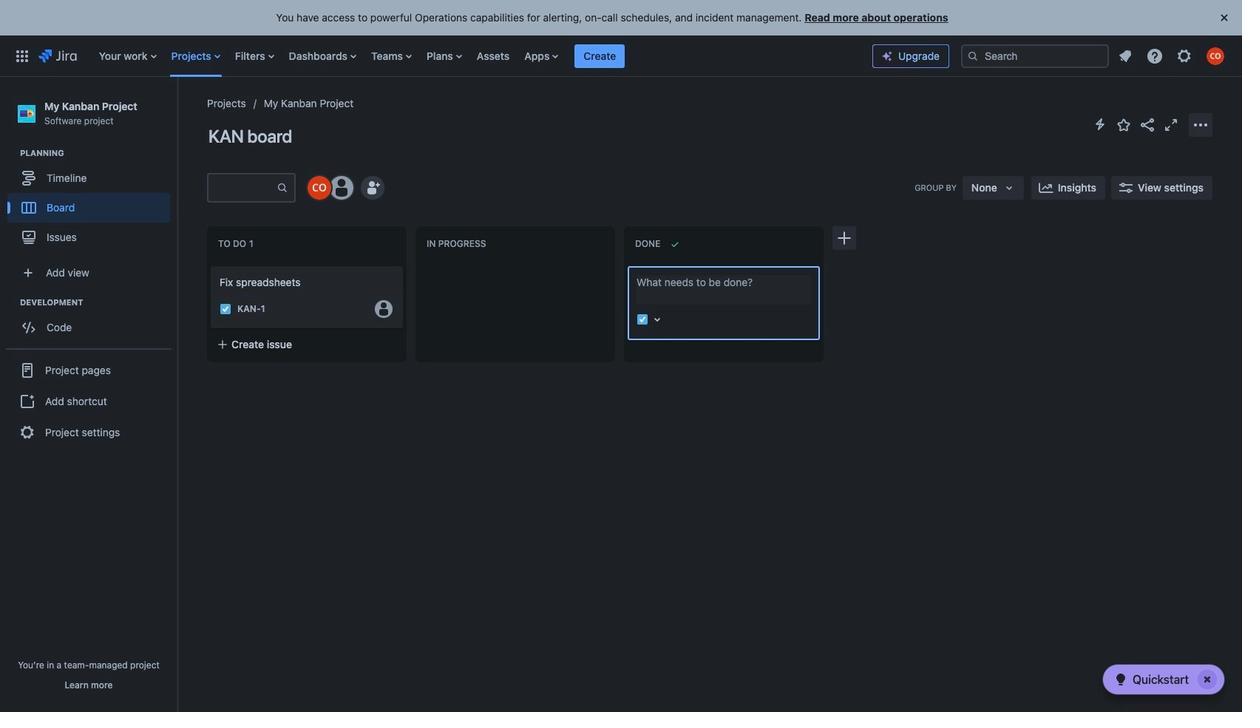 Task type: describe. For each thing, give the bounding box(es) containing it.
development image
[[2, 294, 20, 311]]

Search field
[[961, 44, 1109, 68]]

group for development icon
[[7, 297, 177, 347]]

dismiss image
[[1216, 9, 1233, 27]]

appswitcher icon image
[[13, 47, 31, 65]]

What needs to be done? - Press the "Enter" key to submit or the "Escape" key to cancel. text field
[[637, 275, 811, 305]]

group for planning image
[[7, 147, 177, 257]]

2 vertical spatial group
[[6, 348, 172, 453]]

enter full screen image
[[1162, 116, 1180, 133]]

your profile and settings image
[[1207, 47, 1225, 65]]

settings image
[[1176, 47, 1193, 65]]

create column image
[[836, 229, 853, 247]]

help image
[[1146, 47, 1164, 65]]

Search this board text field
[[209, 175, 277, 201]]

notifications image
[[1117, 47, 1134, 65]]

heading for group related to development icon
[[20, 297, 177, 308]]

add people image
[[364, 179, 382, 197]]

star kan board image
[[1115, 116, 1133, 133]]

heading for group corresponding to planning image
[[20, 147, 177, 159]]

dismiss quickstart image
[[1196, 668, 1219, 691]]

task image
[[220, 303, 231, 315]]

0 horizontal spatial list
[[92, 35, 873, 77]]

more image
[[1192, 116, 1210, 133]]

task image
[[637, 314, 649, 325]]

create issue image
[[200, 256, 218, 274]]

view settings image
[[1117, 179, 1135, 197]]



Task type: vqa. For each thing, say whether or not it's contained in the screenshot.
Premium icon
no



Task type: locate. For each thing, give the bounding box(es) containing it.
automations menu button icon image
[[1091, 115, 1109, 133]]

banner
[[0, 35, 1242, 77]]

0 vertical spatial heading
[[20, 147, 177, 159]]

0 vertical spatial group
[[7, 147, 177, 257]]

planning image
[[2, 144, 20, 162]]

2 heading from the top
[[20, 297, 177, 308]]

search image
[[967, 50, 979, 62]]

primary element
[[9, 35, 873, 77]]

1 horizontal spatial list
[[1112, 43, 1233, 69]]

heading
[[20, 147, 177, 159], [20, 297, 177, 308]]

to do element
[[218, 238, 256, 249]]

1 vertical spatial heading
[[20, 297, 177, 308]]

sidebar navigation image
[[161, 95, 194, 124]]

1 vertical spatial group
[[7, 297, 177, 347]]

sidebar element
[[0, 77, 177, 712]]

jira image
[[38, 47, 77, 65], [38, 47, 77, 65]]

None search field
[[961, 44, 1109, 68]]

check image
[[1112, 671, 1130, 688]]

1 heading from the top
[[20, 147, 177, 159]]

list item
[[575, 35, 625, 77]]

list
[[92, 35, 873, 77], [1112, 43, 1233, 69]]

group
[[7, 147, 177, 257], [7, 297, 177, 347], [6, 348, 172, 453]]



